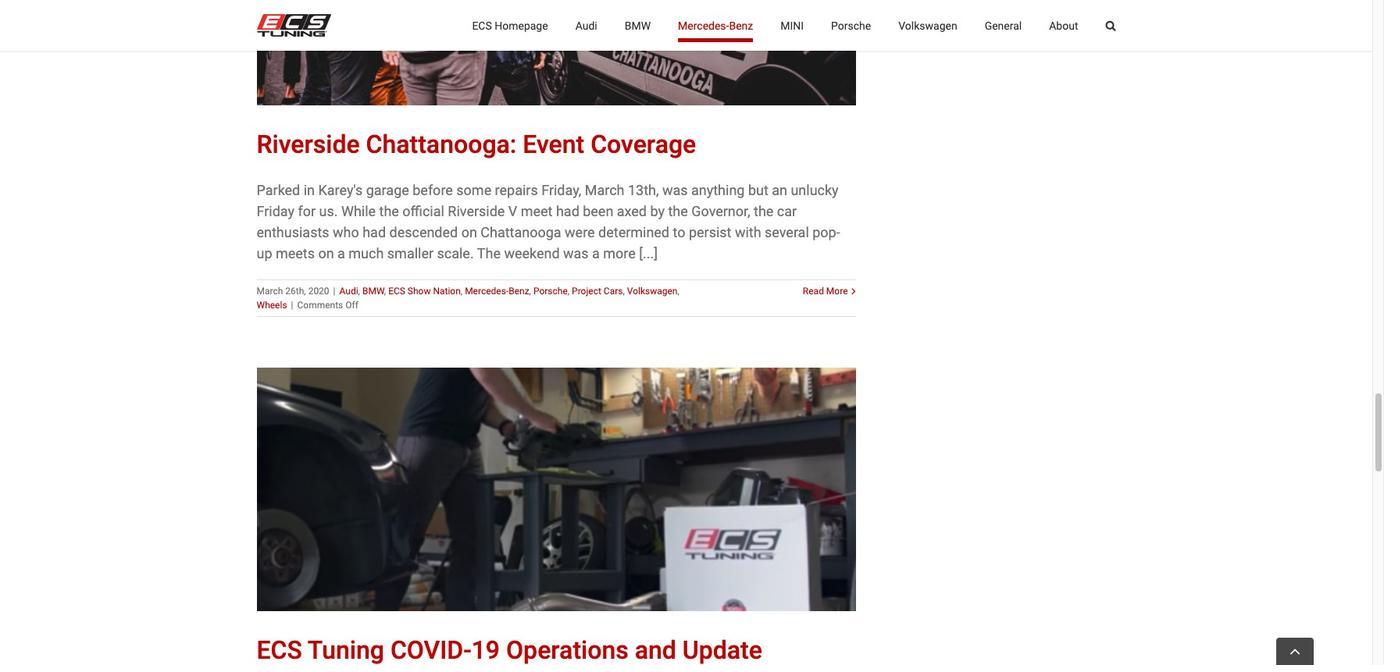 Task type: vqa. For each thing, say whether or not it's contained in the screenshot.
UNFORTUNATELY,
no



Task type: locate. For each thing, give the bounding box(es) containing it.
on down who
[[318, 245, 334, 262]]

0 horizontal spatial audi
[[340, 286, 358, 297]]

mercedes-benz
[[678, 19, 753, 32]]

porsche link right mini
[[831, 0, 871, 51]]

porsche link
[[831, 0, 871, 51], [534, 286, 568, 297]]

audi link right homepage
[[576, 0, 597, 51]]

0 horizontal spatial bmw link
[[362, 286, 384, 297]]

0 horizontal spatial bmw
[[362, 286, 384, 297]]

1 horizontal spatial riverside
[[448, 203, 505, 219]]

bmw
[[625, 19, 651, 32], [362, 286, 384, 297]]

bmw link left mercedes-benz
[[625, 0, 651, 51]]

0 vertical spatial porsche
[[831, 19, 871, 32]]

v
[[508, 203, 517, 219]]

0 horizontal spatial porsche
[[534, 286, 568, 297]]

| down 26th,
[[291, 300, 293, 311]]

0 horizontal spatial march
[[257, 286, 283, 297]]

volkswagen link down [...]
[[627, 286, 678, 297]]

2 horizontal spatial ecs
[[472, 19, 492, 32]]

project cars link
[[572, 286, 623, 297]]

anything
[[691, 182, 745, 198]]

0 vertical spatial audi link
[[576, 0, 597, 51]]

ecs left tuning
[[257, 636, 302, 665]]

1 vertical spatial mercedes-benz link
[[465, 286, 529, 297]]

and
[[635, 636, 676, 665]]

comments
[[297, 300, 343, 311]]

0 vertical spatial riverside
[[257, 130, 360, 159]]

bmw down much
[[362, 286, 384, 297]]

|
[[333, 286, 336, 297], [291, 300, 293, 311]]

march up the wheels
[[257, 286, 283, 297]]

porsche link left the project
[[534, 286, 568, 297]]

0 vertical spatial audi
[[576, 19, 597, 32]]

1 horizontal spatial mercedes-
[[678, 19, 729, 32]]

,
[[358, 286, 360, 297], [384, 286, 386, 297], [461, 286, 463, 297], [529, 286, 531, 297], [568, 286, 570, 297], [623, 286, 625, 297], [678, 286, 680, 297]]

was up the project
[[563, 245, 589, 262]]

1 horizontal spatial march
[[585, 182, 625, 198]]

a
[[338, 245, 345, 262], [592, 245, 600, 262]]

project
[[572, 286, 601, 297]]

had up much
[[363, 224, 386, 241]]

was
[[662, 182, 688, 198], [563, 245, 589, 262]]

march up been
[[585, 182, 625, 198]]

parked
[[257, 182, 300, 198]]

0 horizontal spatial ecs
[[257, 636, 302, 665]]

0 vertical spatial march
[[585, 182, 625, 198]]

mini
[[781, 19, 804, 32]]

the right by
[[668, 203, 688, 219]]

0 horizontal spatial mercedes-
[[465, 286, 509, 297]]

1 vertical spatial on
[[318, 245, 334, 262]]

chattanooga:
[[366, 130, 517, 159]]

0 vertical spatial ecs
[[472, 19, 492, 32]]

by
[[650, 203, 665, 219]]

0 horizontal spatial a
[[338, 245, 345, 262]]

6 , from the left
[[623, 286, 625, 297]]

the down but
[[754, 203, 774, 219]]

[...]
[[639, 245, 658, 262]]

ecs left show
[[388, 286, 405, 297]]

1 vertical spatial was
[[563, 245, 589, 262]]

1 horizontal spatial audi
[[576, 19, 597, 32]]

0 horizontal spatial volkswagen link
[[627, 286, 678, 297]]

cars
[[604, 286, 623, 297]]

1 horizontal spatial the
[[668, 203, 688, 219]]

1 vertical spatial ecs
[[388, 286, 405, 297]]

mercedes- inside march 26th, 2020 | audi , bmw , ecs show nation , mercedes-benz , porsche , project cars , volkswagen , wheels | comments off
[[465, 286, 509, 297]]

porsche right mini
[[831, 19, 871, 32]]

been
[[583, 203, 614, 219]]

1 a from the left
[[338, 245, 345, 262]]

volkswagen down [...]
[[627, 286, 678, 297]]

1 vertical spatial volkswagen link
[[627, 286, 678, 297]]

read
[[803, 286, 824, 297]]

unlucky
[[791, 182, 839, 198]]

was up by
[[662, 182, 688, 198]]

1 vertical spatial mercedes-
[[465, 286, 509, 297]]

riverside
[[257, 130, 360, 159], [448, 203, 505, 219]]

mercedes-
[[678, 19, 729, 32], [465, 286, 509, 297]]

a down who
[[338, 245, 345, 262]]

1 horizontal spatial volkswagen link
[[899, 0, 958, 51]]

read more
[[803, 286, 848, 297]]

update
[[683, 636, 762, 665]]

bmw link down much
[[362, 286, 384, 297]]

0 vertical spatial had
[[556, 203, 580, 219]]

bmw left mercedes-benz
[[625, 19, 651, 32]]

karey's
[[318, 182, 363, 198]]

tuning
[[308, 636, 384, 665]]

0 horizontal spatial had
[[363, 224, 386, 241]]

volkswagen link
[[899, 0, 958, 51], [627, 286, 678, 297]]

with
[[735, 224, 761, 241]]

mini link
[[781, 0, 804, 51]]

0 vertical spatial bmw link
[[625, 0, 651, 51]]

0 horizontal spatial volkswagen
[[627, 286, 678, 297]]

5 , from the left
[[568, 286, 570, 297]]

an
[[772, 182, 788, 198]]

more
[[826, 286, 848, 297]]

ecs for tuning
[[257, 636, 302, 665]]

0 vertical spatial was
[[662, 182, 688, 198]]

1 vertical spatial bmw
[[362, 286, 384, 297]]

, left show
[[384, 286, 386, 297]]

26th,
[[285, 286, 306, 297]]

, down to
[[678, 286, 680, 297]]

before
[[413, 182, 453, 198]]

a left more
[[592, 245, 600, 262]]

1 horizontal spatial |
[[333, 286, 336, 297]]

0 vertical spatial volkswagen link
[[899, 0, 958, 51]]

1 vertical spatial march
[[257, 286, 283, 297]]

bmw inside march 26th, 2020 | audi , bmw , ecs show nation , mercedes-benz , porsche , project cars , volkswagen , wheels | comments off
[[362, 286, 384, 297]]

porsche inside march 26th, 2020 | audi , bmw , ecs show nation , mercedes-benz , porsche , project cars , volkswagen , wheels | comments off
[[534, 286, 568, 297]]

0 horizontal spatial benz
[[509, 286, 529, 297]]

read more link
[[803, 284, 848, 298]]

friday
[[257, 203, 295, 219]]

| right 2020
[[333, 286, 336, 297]]

benz inside march 26th, 2020 | audi , bmw , ecs show nation , mercedes-benz , porsche , project cars , volkswagen , wheels | comments off
[[509, 286, 529, 297]]

mercedes-benz link left mini
[[678, 0, 753, 51]]

pop-
[[813, 224, 840, 241]]

1 vertical spatial benz
[[509, 286, 529, 297]]

volkswagen
[[899, 19, 958, 32], [627, 286, 678, 297]]

1 horizontal spatial benz
[[729, 19, 753, 32]]

audi
[[576, 19, 597, 32], [340, 286, 358, 297]]

ecs
[[472, 19, 492, 32], [388, 286, 405, 297], [257, 636, 302, 665]]

, down weekend
[[529, 286, 531, 297]]

ecs tuning logo image
[[257, 14, 331, 37]]

ecs inside the "ecs homepage" link
[[472, 19, 492, 32]]

who
[[333, 224, 359, 241]]

1 horizontal spatial was
[[662, 182, 688, 198]]

volkswagen inside march 26th, 2020 | audi , bmw , ecs show nation , mercedes-benz , porsche , project cars , volkswagen , wheels | comments off
[[627, 286, 678, 297]]

1 vertical spatial porsche
[[534, 286, 568, 297]]

0 horizontal spatial the
[[379, 203, 399, 219]]

1 horizontal spatial porsche
[[831, 19, 871, 32]]

, up off
[[358, 286, 360, 297]]

0 horizontal spatial audi link
[[340, 286, 358, 297]]

2 vertical spatial ecs
[[257, 636, 302, 665]]

1 vertical spatial had
[[363, 224, 386, 241]]

enthusiasts
[[257, 224, 329, 241]]

0 vertical spatial benz
[[729, 19, 753, 32]]

had down friday, at the left of the page
[[556, 203, 580, 219]]

audi link up off
[[340, 286, 358, 297]]

1 horizontal spatial volkswagen
[[899, 19, 958, 32]]

0 vertical spatial volkswagen
[[899, 19, 958, 32]]

1 horizontal spatial a
[[592, 245, 600, 262]]

, right the project
[[623, 286, 625, 297]]

, left the project
[[568, 286, 570, 297]]

0 vertical spatial on
[[461, 224, 477, 241]]

riverside up in
[[257, 130, 360, 159]]

audi link
[[576, 0, 597, 51], [340, 286, 358, 297]]

, down scale.
[[461, 286, 463, 297]]

ecs left homepage
[[472, 19, 492, 32]]

1 the from the left
[[379, 203, 399, 219]]

riverside chattanooga: event coverage link
[[257, 130, 696, 159]]

car
[[777, 203, 797, 219]]

2 , from the left
[[384, 286, 386, 297]]

volkswagen link left the general
[[899, 0, 958, 51]]

the
[[379, 203, 399, 219], [668, 203, 688, 219], [754, 203, 774, 219]]

about
[[1049, 19, 1079, 32]]

0 horizontal spatial |
[[291, 300, 293, 311]]

audi up off
[[340, 286, 358, 297]]

0 horizontal spatial porsche link
[[534, 286, 568, 297]]

riverside inside the parked in karey's garage before some repairs friday, march 13th, was anything but an unlucky friday for us. while the official riverside v meet had been axed by the governor, the car enthusiasts who had descended on chattanooga were determined to persist with several pop- up meets on a much smaller scale. the weekend was a more [...]
[[448, 203, 505, 219]]

porsche left the project
[[534, 286, 568, 297]]

1 vertical spatial riverside
[[448, 203, 505, 219]]

riverside down some
[[448, 203, 505, 219]]

2 horizontal spatial the
[[754, 203, 774, 219]]

on
[[461, 224, 477, 241], [318, 245, 334, 262]]

porsche
[[831, 19, 871, 32], [534, 286, 568, 297]]

1 vertical spatial audi
[[340, 286, 358, 297]]

the down 'garage'
[[379, 203, 399, 219]]

on up scale.
[[461, 224, 477, 241]]

march
[[585, 182, 625, 198], [257, 286, 283, 297]]

bmw link
[[625, 0, 651, 51], [362, 286, 384, 297]]

ecs show nation link
[[388, 286, 461, 297]]

show
[[408, 286, 431, 297]]

2 a from the left
[[592, 245, 600, 262]]

audi inside march 26th, 2020 | audi , bmw , ecs show nation , mercedes-benz , porsche , project cars , volkswagen , wheels | comments off
[[340, 286, 358, 297]]

homepage
[[495, 19, 548, 32]]

1 horizontal spatial ecs
[[388, 286, 405, 297]]

audi right homepage
[[576, 19, 597, 32]]

general link
[[985, 0, 1022, 51]]

ecs for homepage
[[472, 19, 492, 32]]

benz down weekend
[[509, 286, 529, 297]]

several
[[765, 224, 809, 241]]

had
[[556, 203, 580, 219], [363, 224, 386, 241]]

1 vertical spatial volkswagen
[[627, 286, 678, 297]]

1 horizontal spatial bmw
[[625, 19, 651, 32]]

for
[[298, 203, 316, 219]]

benz left mini
[[729, 19, 753, 32]]

volkswagen left the general
[[899, 19, 958, 32]]

mercedes-benz link down the
[[465, 286, 529, 297]]

1 vertical spatial |
[[291, 300, 293, 311]]

ecs homepage
[[472, 19, 548, 32]]

1 horizontal spatial porsche link
[[831, 0, 871, 51]]

0 vertical spatial mercedes-benz link
[[678, 0, 753, 51]]



Task type: describe. For each thing, give the bounding box(es) containing it.
ecs homepage link
[[472, 0, 548, 51]]

1 horizontal spatial had
[[556, 203, 580, 219]]

but
[[748, 182, 769, 198]]

7 , from the left
[[678, 286, 680, 297]]

ecs tuning covid-19 operations and update link
[[257, 636, 762, 665]]

riverside chattanooga: event coverage image
[[257, 0, 856, 105]]

friday,
[[542, 182, 581, 198]]

smaller
[[387, 245, 434, 262]]

off
[[346, 300, 358, 311]]

1 vertical spatial audi link
[[340, 286, 358, 297]]

official
[[403, 203, 444, 219]]

march inside march 26th, 2020 | audi , bmw , ecs show nation , mercedes-benz , porsche , project cars , volkswagen , wheels | comments off
[[257, 286, 283, 297]]

up
[[257, 245, 272, 262]]

riverside chattanooga: event coverage
[[257, 130, 696, 159]]

0 horizontal spatial was
[[563, 245, 589, 262]]

chattanooga were
[[481, 224, 595, 241]]

covid-
[[391, 636, 472, 665]]

2 the from the left
[[668, 203, 688, 219]]

0 vertical spatial |
[[333, 286, 336, 297]]

general
[[985, 19, 1022, 32]]

wheels
[[257, 300, 287, 311]]

some
[[456, 182, 492, 198]]

ecs tuning covid-19 operations and update
[[257, 636, 762, 665]]

while
[[341, 203, 376, 219]]

us.
[[319, 203, 338, 219]]

about link
[[1049, 0, 1079, 51]]

persist
[[689, 224, 732, 241]]

19
[[472, 636, 500, 665]]

0 horizontal spatial on
[[318, 245, 334, 262]]

determined
[[599, 224, 670, 241]]

2020
[[308, 286, 329, 297]]

ecs tuning covid-19 operations and update image
[[257, 368, 856, 612]]

nation
[[433, 286, 461, 297]]

event
[[523, 130, 585, 159]]

more
[[603, 245, 636, 262]]

weekend
[[504, 245, 560, 262]]

0 horizontal spatial mercedes-benz link
[[465, 286, 529, 297]]

coverage
[[591, 130, 696, 159]]

the
[[477, 245, 501, 262]]

1 vertical spatial porsche link
[[534, 286, 568, 297]]

1 horizontal spatial on
[[461, 224, 477, 241]]

0 horizontal spatial riverside
[[257, 130, 360, 159]]

governor,
[[692, 203, 751, 219]]

operations
[[506, 636, 629, 665]]

4 , from the left
[[529, 286, 531, 297]]

0 vertical spatial mercedes-
[[678, 19, 729, 32]]

1 horizontal spatial mercedes-benz link
[[678, 0, 753, 51]]

garage
[[366, 182, 409, 198]]

scale.
[[437, 245, 474, 262]]

1 horizontal spatial bmw link
[[625, 0, 651, 51]]

0 vertical spatial porsche link
[[831, 0, 871, 51]]

1 , from the left
[[358, 286, 360, 297]]

meets
[[276, 245, 315, 262]]

1 horizontal spatial audi link
[[576, 0, 597, 51]]

much
[[349, 245, 384, 262]]

repairs
[[495, 182, 538, 198]]

wheels link
[[257, 300, 287, 311]]

3 , from the left
[[461, 286, 463, 297]]

ecs inside march 26th, 2020 | audi , bmw , ecs show nation , mercedes-benz , porsche , project cars , volkswagen , wheels | comments off
[[388, 286, 405, 297]]

to
[[673, 224, 686, 241]]

3 the from the left
[[754, 203, 774, 219]]

meet
[[521, 203, 553, 219]]

descended
[[389, 224, 458, 241]]

in
[[304, 182, 315, 198]]

axed
[[617, 203, 647, 219]]

0 vertical spatial bmw
[[625, 19, 651, 32]]

parked in karey's garage before some repairs friday, march 13th, was anything but an unlucky friday for us. while the official riverside v meet had been axed by the governor, the car enthusiasts who had descended on chattanooga were determined to persist with several pop- up meets on a much smaller scale. the weekend was a more [...]
[[257, 182, 840, 262]]

1 vertical spatial bmw link
[[362, 286, 384, 297]]

march 26th, 2020 | audi , bmw , ecs show nation , mercedes-benz , porsche , project cars , volkswagen , wheels | comments off
[[257, 286, 680, 311]]

march inside the parked in karey's garage before some repairs friday, march 13th, was anything but an unlucky friday for us. while the official riverside v meet had been axed by the governor, the car enthusiasts who had descended on chattanooga were determined to persist with several pop- up meets on a much smaller scale. the weekend was a more [...]
[[585, 182, 625, 198]]

13th,
[[628, 182, 659, 198]]



